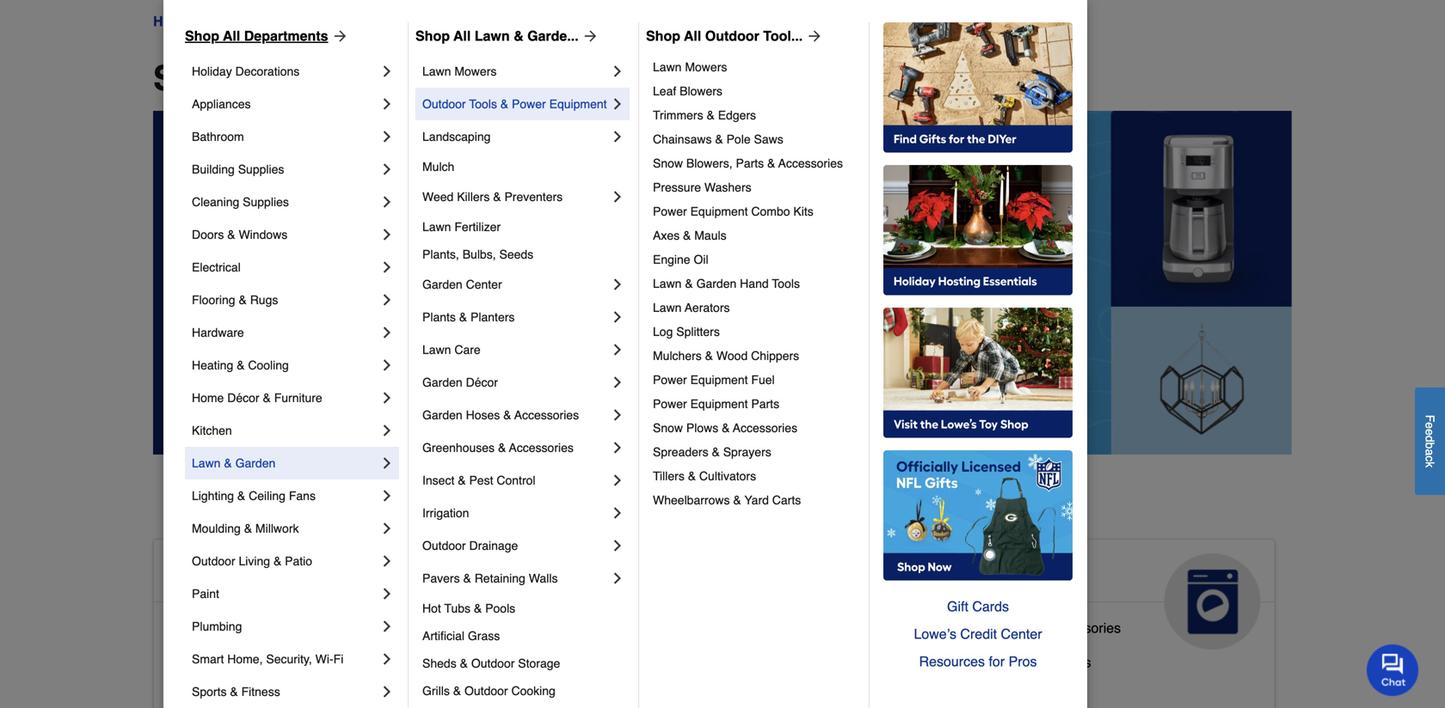 Task type: vqa. For each thing, say whether or not it's contained in the screenshot.
Parts
yes



Task type: describe. For each thing, give the bounding box(es) containing it.
& up chainsaws & pole saws
[[707, 108, 715, 122]]

building supplies link
[[192, 153, 379, 186]]

tillers
[[653, 470, 685, 483]]

chevron right image for lighting & ceiling fans
[[379, 488, 396, 505]]

log splitters link
[[653, 320, 857, 344]]

animal & pet care link
[[537, 540, 891, 650]]

& down saws
[[767, 157, 775, 170]]

chevron right image for electrical
[[379, 259, 396, 276]]

& inside 'link'
[[503, 409, 511, 422]]

shop all departments
[[185, 28, 328, 44]]

outdoor inside "link"
[[422, 539, 466, 553]]

supplies for cleaning supplies
[[243, 195, 289, 209]]

appliance parts & accessories link
[[934, 617, 1121, 651]]

artificial grass link
[[422, 623, 626, 650]]

0 horizontal spatial center
[[466, 278, 502, 292]]

garden for garden center
[[422, 278, 463, 292]]

security,
[[266, 653, 312, 667]]

parts for equipment
[[751, 397, 779, 411]]

accessible bathroom link
[[168, 617, 297, 651]]

& left pros
[[997, 655, 1006, 671]]

fans
[[289, 489, 316, 503]]

accessible for accessible bedroom
[[168, 655, 234, 671]]

chevron right image for lawn care
[[609, 342, 626, 359]]

fertilizer
[[455, 220, 501, 234]]

heating
[[192, 359, 233, 372]]

grills & outdoor cooking
[[422, 685, 556, 699]]

power up landscaping link
[[512, 97, 546, 111]]

building supplies
[[192, 163, 284, 176]]

& up landscaping link
[[500, 97, 509, 111]]

holiday decorations
[[192, 65, 300, 78]]

all for shop all lawn & garde...
[[453, 28, 471, 44]]

chevron right image for lawn mowers
[[609, 63, 626, 80]]

chevron right image for doors & windows
[[379, 226, 396, 243]]

0 vertical spatial tools
[[469, 97, 497, 111]]

lawn up the plants,
[[422, 220, 451, 234]]

greenhouses & accessories link
[[422, 432, 609, 465]]

parts inside appliance parts & accessories link
[[999, 621, 1031, 637]]

windows
[[239, 228, 288, 242]]

shop all lawn & garde...
[[416, 28, 579, 44]]

outdoor up grills & outdoor cooking
[[471, 657, 515, 671]]

pavers & retaining walls
[[422, 572, 558, 586]]

chevron right image for outdoor drainage
[[609, 538, 626, 555]]

control
[[497, 474, 536, 488]]

lawn mowers for 1st lawn mowers link from right
[[653, 60, 727, 74]]

décor for departments
[[227, 391, 259, 405]]

tool...
[[763, 28, 803, 44]]

lighting & ceiling fans link
[[192, 480, 379, 513]]

chevron right image for building supplies
[[379, 161, 396, 178]]

garden center link
[[422, 268, 609, 301]]

& right entry
[[273, 689, 282, 705]]

chevron right image for plants & planters
[[609, 309, 626, 326]]

bulbs,
[[463, 248, 496, 262]]

all for shop all outdoor tool...
[[684, 28, 701, 44]]

accessible home image
[[398, 554, 494, 650]]

shop all outdoor tool...
[[646, 28, 803, 44]]

plants
[[422, 311, 456, 324]]

outdoor left tool...
[[705, 28, 759, 44]]

1 e from the top
[[1423, 422, 1437, 429]]

power for power equipment combo kits
[[653, 205, 687, 219]]

shop all lawn & garde... link
[[416, 26, 599, 46]]

carts
[[772, 494, 801, 508]]

cooking
[[511, 685, 556, 699]]

plants & planters link
[[422, 301, 609, 334]]

arrow right image for shop all departments
[[328, 28, 349, 45]]

& left pole
[[715, 132, 723, 146]]

killers
[[457, 190, 490, 204]]

lowe's
[[914, 627, 957, 643]]

& up "wine"
[[1035, 621, 1044, 637]]

fitness
[[241, 686, 280, 699]]

accessories down saws
[[778, 157, 843, 170]]

& left the garde...
[[514, 28, 524, 44]]

equipment down arrow right image
[[549, 97, 607, 111]]

garden for garden décor
[[422, 376, 463, 390]]

all for shop all departments
[[248, 58, 291, 98]]

k
[[1423, 462, 1437, 468]]

chevron right image for home décor & furniture
[[379, 390, 396, 407]]

lawn down plants
[[422, 343, 451, 357]]

& right houses,
[[669, 683, 678, 698]]

leaf blowers
[[653, 84, 723, 98]]

& left ceiling
[[237, 489, 245, 503]]

outdoor tools & power equipment link
[[422, 88, 609, 120]]

pros
[[1009, 654, 1037, 670]]

pest
[[469, 474, 493, 488]]

plants, bulbs, seeds link
[[422, 241, 626, 268]]

arrow right image
[[579, 28, 599, 45]]

sports & fitness link
[[192, 676, 379, 709]]

& inside animal & pet care
[[638, 561, 655, 588]]

chevron right image for garden center
[[609, 276, 626, 293]]

supplies for livestock supplies
[[612, 648, 665, 664]]

chevron right image for greenhouses & accessories
[[609, 440, 626, 457]]

home décor & furniture link
[[192, 382, 379, 415]]

chevron right image for plumbing
[[379, 619, 396, 636]]

chevron right image for outdoor living & patio
[[379, 553, 396, 570]]

sheds & outdoor storage link
[[422, 650, 626, 678]]

snow for snow plows & accessories
[[653, 422, 683, 435]]

chevron right image for lawn & garden
[[379, 455, 396, 472]]

snow plows & accessories
[[653, 422, 798, 435]]

cleaning supplies link
[[192, 186, 379, 219]]

outdoor down moulding
[[192, 555, 235, 569]]

paint link
[[192, 578, 379, 611]]

chevron right image for bathroom
[[379, 128, 396, 145]]

pet inside animal & pet care
[[662, 561, 700, 588]]

plumbing link
[[192, 611, 379, 643]]

livestock supplies link
[[551, 644, 665, 679]]

axes & mauls link
[[653, 224, 857, 248]]

pole
[[727, 132, 751, 146]]

mulchers & wood chippers
[[653, 349, 799, 363]]

livestock
[[551, 648, 608, 664]]

doors
[[192, 228, 224, 242]]

& down snow plows & accessories
[[712, 446, 720, 459]]

2 e from the top
[[1423, 429, 1437, 436]]

decorations
[[235, 65, 300, 78]]

& right pavers
[[463, 572, 471, 586]]

insect & pest control
[[422, 474, 536, 488]]

& left 'rugs'
[[239, 293, 247, 307]]

gift cards link
[[883, 594, 1073, 621]]

building
[[192, 163, 235, 176]]

retaining
[[475, 572, 525, 586]]

beverage & wine chillers link
[[934, 651, 1091, 686]]

trimmers & edgers
[[653, 108, 756, 122]]

chevron right image for garden hoses & accessories
[[609, 407, 626, 424]]

chevron right image for appliances
[[379, 95, 396, 113]]

0 vertical spatial bathroom
[[192, 130, 244, 144]]

departments up holiday decorations
[[206, 13, 285, 29]]

patio
[[285, 555, 312, 569]]

& right the sheds
[[460, 657, 468, 671]]

garden up aerators
[[696, 277, 737, 291]]

power equipment fuel link
[[653, 368, 857, 392]]

smart
[[192, 653, 224, 667]]

appliances image
[[1165, 554, 1261, 650]]

accessible home link
[[154, 540, 508, 650]]

& down garden hoses & accessories
[[498, 441, 506, 455]]

pavers & retaining walls link
[[422, 563, 609, 595]]

animal & pet care image
[[781, 554, 878, 650]]

chevron right image for kitchen
[[379, 422, 396, 440]]

snow for snow blowers, parts & accessories
[[653, 157, 683, 170]]

moulding & millwork link
[[192, 513, 379, 545]]

accessories up control
[[509, 441, 574, 455]]

chevron right image for weed killers & preventers
[[609, 188, 626, 206]]

outdoor tools & power equipment
[[422, 97, 607, 111]]

1 horizontal spatial appliances link
[[921, 540, 1275, 650]]

& left millwork
[[244, 522, 252, 536]]

& down cooling
[[263, 391, 271, 405]]

& down accessible bedroom link
[[230, 686, 238, 699]]

flooring & rugs
[[192, 293, 278, 307]]

lawn up the log
[[653, 301, 682, 315]]

flooring & rugs link
[[192, 284, 379, 317]]

hardware
[[192, 326, 244, 340]]

livestock supplies
[[551, 648, 665, 664]]

grass
[[468, 630, 500, 643]]

& right plants
[[459, 311, 467, 324]]

& right tubs
[[474, 602, 482, 616]]

blowers,
[[686, 157, 733, 170]]

& up lawn aerators
[[685, 277, 693, 291]]

officially licensed n f l gifts. shop now. image
[[883, 451, 1073, 582]]

f e e d b a c k
[[1423, 415, 1437, 468]]

departments for shop
[[301, 58, 511, 98]]

shop for shop all outdoor tool...
[[646, 28, 680, 44]]

& right grills
[[453, 685, 461, 699]]

fuel
[[751, 373, 775, 387]]

chevron right image for flooring & rugs
[[379, 292, 396, 309]]

garden hoses & accessories link
[[422, 399, 609, 432]]

paint
[[192, 588, 219, 601]]

power equipment combo kits
[[653, 205, 814, 219]]

chevron right image for moulding & millwork
[[379, 520, 396, 538]]

& left the yard
[[733, 494, 741, 508]]

equipment for power equipment fuel
[[690, 373, 748, 387]]

chevron right image for hardware
[[379, 324, 396, 342]]

engine oil link
[[653, 248, 857, 272]]

chevron right image for heating & cooling
[[379, 357, 396, 374]]

outdoor up landscaping in the top of the page
[[422, 97, 466, 111]]

accessible home
[[168, 561, 367, 588]]

1 vertical spatial tools
[[772, 277, 800, 291]]

0 vertical spatial appliances link
[[192, 88, 379, 120]]

appliance parts & accessories
[[934, 621, 1121, 637]]

& right "tillers"
[[688, 470, 696, 483]]

moulding & millwork
[[192, 522, 299, 536]]

splitters
[[676, 325, 720, 339]]



Task type: locate. For each thing, give the bounding box(es) containing it.
bedroom
[[237, 655, 293, 671]]

parts down cards
[[999, 621, 1031, 637]]

lawn up leaf at the top left
[[653, 60, 682, 74]]

e
[[1423, 422, 1437, 429], [1423, 429, 1437, 436]]

tools up landscaping in the top of the page
[[469, 97, 497, 111]]

2 vertical spatial supplies
[[612, 648, 665, 664]]

& left cooling
[[237, 359, 245, 372]]

1 vertical spatial pet
[[551, 683, 572, 698]]

0 horizontal spatial arrow right image
[[328, 28, 349, 45]]

trimmers & edgers link
[[653, 103, 857, 127]]

arrow right image for shop all outdoor tool...
[[803, 28, 823, 45]]

0 vertical spatial supplies
[[238, 163, 284, 176]]

0 vertical spatial furniture
[[274, 391, 322, 405]]

grills
[[422, 685, 450, 699]]

accessories up greenhouses & accessories link at bottom
[[514, 409, 579, 422]]

enjoy savings year-round. no matter what you're shopping for, find what you need at a great price. image
[[153, 111, 1292, 455]]

power for power equipment fuel
[[653, 373, 687, 387]]

1 horizontal spatial shop
[[416, 28, 450, 44]]

e up d
[[1423, 422, 1437, 429]]

sheds & outdoor storage
[[422, 657, 560, 671]]

care down walls
[[551, 588, 605, 616]]

f
[[1423, 415, 1437, 422]]

care inside animal & pet care
[[551, 588, 605, 616]]

garden inside 'link'
[[422, 409, 463, 422]]

power for power equipment parts
[[653, 397, 687, 411]]

chainsaws & pole saws link
[[653, 127, 857, 151]]

kitchen
[[192, 424, 232, 438]]

1 vertical spatial décor
[[227, 391, 259, 405]]

hot
[[422, 602, 441, 616]]

irrigation link
[[422, 497, 609, 530]]

smart home, security, wi-fi link
[[192, 643, 379, 676]]

power inside 'link'
[[653, 373, 687, 387]]

2 snow from the top
[[653, 422, 683, 435]]

garden down the plants,
[[422, 278, 463, 292]]

lighting & ceiling fans
[[192, 489, 316, 503]]

tools right "hand" on the right top
[[772, 277, 800, 291]]

flooring
[[192, 293, 235, 307]]

center down bulbs, in the top left of the page
[[466, 278, 502, 292]]

& right animal
[[638, 561, 655, 588]]

0 horizontal spatial care
[[455, 343, 481, 357]]

supplies up houses,
[[612, 648, 665, 664]]

shop
[[185, 28, 219, 44], [416, 28, 450, 44], [646, 28, 680, 44]]

1 horizontal spatial center
[[1001, 627, 1042, 643]]

1 vertical spatial parts
[[751, 397, 779, 411]]

0 horizontal spatial tools
[[469, 97, 497, 111]]

planters
[[471, 311, 515, 324]]

resources for pros
[[919, 654, 1037, 670]]

parts up "pressure washers" link
[[736, 157, 764, 170]]

1 vertical spatial center
[[1001, 627, 1042, 643]]

lawn aerators
[[653, 301, 730, 315]]

accessible for accessible home
[[168, 561, 294, 588]]

departments inside shop all departments link
[[244, 28, 328, 44]]

pet down wheelbarrows in the bottom of the page
[[662, 561, 700, 588]]

parts inside snow blowers, parts & accessories link
[[736, 157, 764, 170]]

1 vertical spatial furniture
[[682, 683, 737, 698]]

accessories up spreaders & sprayers link
[[733, 422, 798, 435]]

pet left beds,
[[551, 683, 572, 698]]

accessible up sports at the bottom left of the page
[[168, 655, 234, 671]]

power up the plows
[[653, 397, 687, 411]]

a
[[1423, 449, 1437, 456]]

chevron right image for irrigation
[[609, 505, 626, 522]]

appliances link down decorations
[[192, 88, 379, 120]]

accessories inside 'link'
[[514, 409, 579, 422]]

mauls
[[694, 229, 727, 243]]

0 horizontal spatial appliances
[[192, 97, 251, 111]]

accessible up the smart
[[168, 621, 234, 637]]

hoses
[[466, 409, 500, 422]]

departments up holiday decorations link
[[244, 28, 328, 44]]

garde...
[[527, 28, 579, 44]]

shop for shop all lawn & garde...
[[416, 28, 450, 44]]

wi-
[[315, 653, 333, 667]]

1 vertical spatial bathroom
[[237, 621, 297, 637]]

find gifts for the diyer. image
[[883, 22, 1073, 153]]

0 vertical spatial care
[[455, 343, 481, 357]]

f e e d b a c k button
[[1415, 388, 1445, 495]]

& right the 'hoses'
[[503, 409, 511, 422]]

1 horizontal spatial care
[[551, 588, 605, 616]]

spreaders
[[653, 446, 708, 459]]

& up lighting at the bottom of page
[[224, 457, 232, 471]]

shop all departments
[[153, 58, 511, 98]]

2 arrow right image from the left
[[803, 28, 823, 45]]

lawn up landscaping in the top of the page
[[422, 65, 451, 78]]

1 vertical spatial snow
[[653, 422, 683, 435]]

appliances up cards
[[934, 561, 1063, 588]]

power equipment parts link
[[653, 392, 857, 416]]

2 lawn mowers link from the left
[[653, 55, 857, 79]]

0 horizontal spatial furniture
[[274, 391, 322, 405]]

drainage
[[469, 539, 518, 553]]

equipment for power equipment parts
[[690, 397, 748, 411]]

0 horizontal spatial décor
[[227, 391, 259, 405]]

rugs
[[250, 293, 278, 307]]

arrow right image up leaf blowers link
[[803, 28, 823, 45]]

cooling
[[248, 359, 289, 372]]

accessories for garden hoses & accessories
[[514, 409, 579, 422]]

1 horizontal spatial arrow right image
[[803, 28, 823, 45]]

outdoor down sheds & outdoor storage at bottom left
[[465, 685, 508, 699]]

greenhouses
[[422, 441, 495, 455]]

1 shop from the left
[[185, 28, 219, 44]]

saws
[[754, 132, 783, 146]]

chevron right image for garden décor
[[609, 374, 626, 391]]

arrow right image
[[328, 28, 349, 45], [803, 28, 823, 45]]

holiday hosting essentials. image
[[883, 165, 1073, 296]]

power up axes
[[653, 205, 687, 219]]

mowers down shop all lawn & garde...
[[455, 65, 497, 78]]

accessible down moulding
[[168, 561, 294, 588]]

cards
[[972, 599, 1009, 615]]

accessories up chillers
[[1047, 621, 1121, 637]]

2 vertical spatial parts
[[999, 621, 1031, 637]]

accessories for snow plows & accessories
[[733, 422, 798, 435]]

parts for blowers,
[[736, 157, 764, 170]]

arrow right image inside shop all departments link
[[328, 28, 349, 45]]

chevron right image for outdoor tools & power equipment
[[609, 95, 626, 113]]

equipment down power equipment fuel
[[690, 397, 748, 411]]

chevron right image for sports & fitness
[[379, 684, 396, 701]]

equipment for power equipment combo kits
[[690, 205, 748, 219]]

1 snow from the top
[[653, 157, 683, 170]]

garden for garden hoses & accessories
[[422, 409, 463, 422]]

1 arrow right image from the left
[[328, 28, 349, 45]]

artificial
[[422, 630, 465, 643]]

0 vertical spatial snow
[[653, 157, 683, 170]]

0 horizontal spatial mowers
[[455, 65, 497, 78]]

chevron right image for pavers & retaining walls
[[609, 570, 626, 588]]

lawn down kitchen at the left
[[192, 457, 221, 471]]

garden up greenhouses
[[422, 409, 463, 422]]

0 vertical spatial décor
[[466, 376, 498, 390]]

3 shop from the left
[[646, 28, 680, 44]]

animal
[[551, 561, 631, 588]]

care
[[455, 343, 481, 357], [551, 588, 605, 616]]

garden center
[[422, 278, 502, 292]]

log splitters
[[653, 325, 720, 339]]

1 horizontal spatial lawn mowers
[[653, 60, 727, 74]]

power equipment parts
[[653, 397, 779, 411]]

chevron right image for insect & pest control
[[609, 472, 626, 489]]

visit the lowe's toy shop. image
[[883, 308, 1073, 439]]

lawn left the garde...
[[475, 28, 510, 44]]

bathroom up building
[[192, 130, 244, 144]]

all for shop all departments
[[223, 28, 240, 44]]

lawn mowers
[[653, 60, 727, 74], [422, 65, 497, 78]]

lawn & garden hand tools
[[653, 277, 800, 291]]

chevron right image for paint
[[379, 586, 396, 603]]

entry
[[237, 689, 269, 705]]

lawn mowers for 2nd lawn mowers link from the right
[[422, 65, 497, 78]]

supplies for building supplies
[[238, 163, 284, 176]]

departments for shop
[[244, 28, 328, 44]]

resources
[[919, 654, 985, 670]]

& right the plows
[[722, 422, 730, 435]]

bathroom link
[[192, 120, 379, 153]]

0 vertical spatial parts
[[736, 157, 764, 170]]

2 shop from the left
[[416, 28, 450, 44]]

1 horizontal spatial pet
[[662, 561, 700, 588]]

1 vertical spatial appliances link
[[921, 540, 1275, 650]]

wood
[[717, 349, 748, 363]]

1 vertical spatial supplies
[[243, 195, 289, 209]]

pet beds, houses, & furniture
[[551, 683, 737, 698]]

0 vertical spatial pet
[[662, 561, 700, 588]]

décor for lawn
[[466, 376, 498, 390]]

combo
[[751, 205, 790, 219]]

0 vertical spatial center
[[466, 278, 502, 292]]

supplies up cleaning supplies
[[238, 163, 284, 176]]

leaf
[[653, 84, 676, 98]]

1 lawn mowers link from the left
[[422, 55, 609, 88]]

oil
[[694, 253, 708, 267]]

pressure washers link
[[653, 175, 857, 200]]

0 horizontal spatial shop
[[185, 28, 219, 44]]

chevron right image for landscaping
[[609, 128, 626, 145]]

kitchen link
[[192, 415, 379, 447]]

millwork
[[255, 522, 299, 536]]

3 accessible from the top
[[168, 655, 234, 671]]

smart home, security, wi-fi
[[192, 653, 344, 667]]

& left patio
[[274, 555, 282, 569]]

& right axes
[[683, 229, 691, 243]]

axes
[[653, 229, 680, 243]]

snow up spreaders
[[653, 422, 683, 435]]

1 horizontal spatial mowers
[[685, 60, 727, 74]]

plumbing
[[192, 620, 242, 634]]

accessible for accessible bathroom
[[168, 621, 234, 637]]

1 horizontal spatial tools
[[772, 277, 800, 291]]

chevron right image for smart home, security, wi-fi
[[379, 651, 396, 668]]

1 vertical spatial appliances
[[934, 561, 1063, 588]]

snow blowers, parts & accessories link
[[653, 151, 857, 175]]

center up pros
[[1001, 627, 1042, 643]]

tools
[[469, 97, 497, 111], [772, 277, 800, 291]]

preventers
[[504, 190, 563, 204]]

home décor & furniture
[[192, 391, 322, 405]]

&
[[514, 28, 524, 44], [500, 97, 509, 111], [707, 108, 715, 122], [715, 132, 723, 146], [767, 157, 775, 170], [493, 190, 501, 204], [227, 228, 235, 242], [683, 229, 691, 243], [685, 277, 693, 291], [239, 293, 247, 307], [459, 311, 467, 324], [705, 349, 713, 363], [237, 359, 245, 372], [263, 391, 271, 405], [503, 409, 511, 422], [722, 422, 730, 435], [498, 441, 506, 455], [712, 446, 720, 459], [224, 457, 232, 471], [688, 470, 696, 483], [458, 474, 466, 488], [237, 489, 245, 503], [733, 494, 741, 508], [244, 522, 252, 536], [274, 555, 282, 569], [638, 561, 655, 588], [463, 572, 471, 586], [474, 602, 482, 616], [1035, 621, 1044, 637], [997, 655, 1006, 671], [460, 657, 468, 671], [669, 683, 678, 698], [453, 685, 461, 699], [230, 686, 238, 699], [273, 689, 282, 705]]

garden up lighting & ceiling fans
[[235, 457, 276, 471]]

power down mulchers
[[653, 373, 687, 387]]

& left pest
[[458, 474, 466, 488]]

0 horizontal spatial pet
[[551, 683, 572, 698]]

mulch
[[422, 160, 455, 174]]

lawn mowers link
[[422, 55, 609, 88], [653, 55, 857, 79]]

tillers & cultivators link
[[653, 465, 857, 489]]

1 accessible from the top
[[168, 561, 294, 588]]

furniture right houses,
[[682, 683, 737, 698]]

arrow right image up the shop all departments
[[328, 28, 349, 45]]

snow up pressure
[[653, 157, 683, 170]]

chevron right image
[[379, 63, 396, 80], [609, 95, 626, 113], [609, 128, 626, 145], [609, 188, 626, 206], [379, 194, 396, 211], [379, 259, 396, 276], [379, 292, 396, 309], [609, 309, 626, 326], [379, 324, 396, 342], [379, 357, 396, 374], [609, 374, 626, 391], [379, 390, 396, 407], [379, 422, 396, 440], [609, 440, 626, 457], [609, 538, 626, 555], [379, 619, 396, 636]]

equipment up mauls
[[690, 205, 748, 219]]

resources for pros link
[[883, 649, 1073, 676]]

equipment up the power equipment parts in the bottom of the page
[[690, 373, 748, 387]]

décor
[[466, 376, 498, 390], [227, 391, 259, 405]]

1 vertical spatial care
[[551, 588, 605, 616]]

heating & cooling
[[192, 359, 289, 372]]

kits
[[793, 205, 814, 219]]

lawn mowers down shop all lawn & garde...
[[422, 65, 497, 78]]

lawn down engine
[[653, 277, 682, 291]]

supplies up windows
[[243, 195, 289, 209]]

chat invite button image
[[1367, 644, 1419, 697]]

all
[[223, 28, 240, 44], [453, 28, 471, 44], [684, 28, 701, 44], [248, 58, 291, 98]]

irrigation
[[422, 507, 469, 520]]

doors & windows link
[[192, 219, 379, 251]]

2 horizontal spatial shop
[[646, 28, 680, 44]]

wheelbarrows & yard carts link
[[653, 489, 857, 513]]

outdoor
[[705, 28, 759, 44], [422, 97, 466, 111], [422, 539, 466, 553], [192, 555, 235, 569], [471, 657, 515, 671], [465, 685, 508, 699]]

accessible for accessible entry & home
[[168, 689, 234, 705]]

accessible down the smart
[[168, 689, 234, 705]]

& right killers
[[493, 190, 501, 204]]

equipment inside 'link'
[[690, 373, 748, 387]]

e up b
[[1423, 429, 1437, 436]]

1 horizontal spatial décor
[[466, 376, 498, 390]]

care down plants & planters
[[455, 343, 481, 357]]

lawn mowers link up outdoor tools & power equipment
[[422, 55, 609, 88]]

outdoor down the irrigation
[[422, 539, 466, 553]]

1 horizontal spatial appliances
[[934, 561, 1063, 588]]

2 accessible from the top
[[168, 621, 234, 637]]

& right doors
[[227, 228, 235, 242]]

sprayers
[[723, 446, 771, 459]]

0 vertical spatial appliances
[[192, 97, 251, 111]]

appliances link up chillers
[[921, 540, 1275, 650]]

animal & pet care
[[551, 561, 700, 616]]

mowers up blowers
[[685, 60, 727, 74]]

0 horizontal spatial lawn mowers
[[422, 65, 497, 78]]

departments up landscaping in the top of the page
[[301, 58, 511, 98]]

electrical link
[[192, 251, 379, 284]]

0 horizontal spatial lawn mowers link
[[422, 55, 609, 88]]

chippers
[[751, 349, 799, 363]]

doors & windows
[[192, 228, 288, 242]]

shop for shop all departments
[[185, 28, 219, 44]]

1 horizontal spatial furniture
[[682, 683, 737, 698]]

décor down heating & cooling
[[227, 391, 259, 405]]

landscaping link
[[422, 120, 609, 153]]

décor up the 'hoses'
[[466, 376, 498, 390]]

tillers & cultivators
[[653, 470, 756, 483]]

parts inside power equipment parts link
[[751, 397, 779, 411]]

cleaning
[[192, 195, 239, 209]]

lawn fertilizer
[[422, 220, 501, 234]]

chillers
[[1045, 655, 1091, 671]]

electrical
[[192, 261, 241, 274]]

chevron right image
[[609, 63, 626, 80], [379, 95, 396, 113], [379, 128, 396, 145], [379, 161, 396, 178], [379, 226, 396, 243], [609, 276, 626, 293], [609, 342, 626, 359], [609, 407, 626, 424], [379, 455, 396, 472], [609, 472, 626, 489], [379, 488, 396, 505], [609, 505, 626, 522], [379, 520, 396, 538], [379, 553, 396, 570], [609, 570, 626, 588], [379, 586, 396, 603], [379, 651, 396, 668], [379, 684, 396, 701]]

engine oil
[[653, 253, 708, 267]]

4 accessible from the top
[[168, 689, 234, 705]]

plows
[[686, 422, 719, 435]]

mulch link
[[422, 153, 626, 181]]

chevron right image for holiday decorations
[[379, 63, 396, 80]]

0 horizontal spatial appliances link
[[192, 88, 379, 120]]

& left the wood
[[705, 349, 713, 363]]

arrow right image inside the shop all outdoor tool... link
[[803, 28, 823, 45]]

accessories for appliance parts & accessories
[[1047, 621, 1121, 637]]

aerators
[[685, 301, 730, 315]]

1 horizontal spatial lawn mowers link
[[653, 55, 857, 79]]

chevron right image for cleaning supplies
[[379, 194, 396, 211]]



